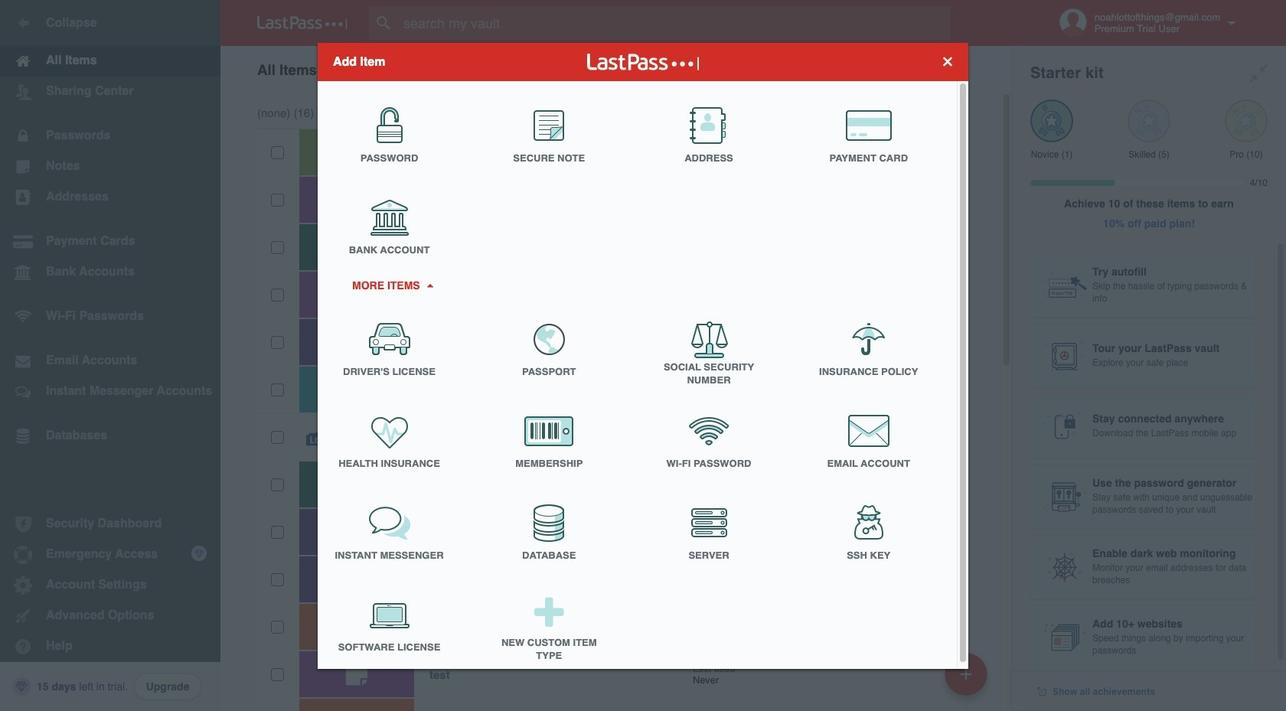 Task type: locate. For each thing, give the bounding box(es) containing it.
main navigation navigation
[[0, 0, 220, 711]]

dialog
[[318, 42, 968, 673]]

vault options navigation
[[220, 46, 1012, 92]]

new item image
[[961, 669, 971, 679]]

new item navigation
[[939, 648, 997, 711]]

lastpass image
[[257, 16, 348, 30]]



Task type: describe. For each thing, give the bounding box(es) containing it.
search my vault text field
[[369, 6, 981, 40]]

Search search field
[[369, 6, 981, 40]]

caret right image
[[424, 283, 435, 287]]



Task type: vqa. For each thing, say whether or not it's contained in the screenshot.
new item navigation
yes



